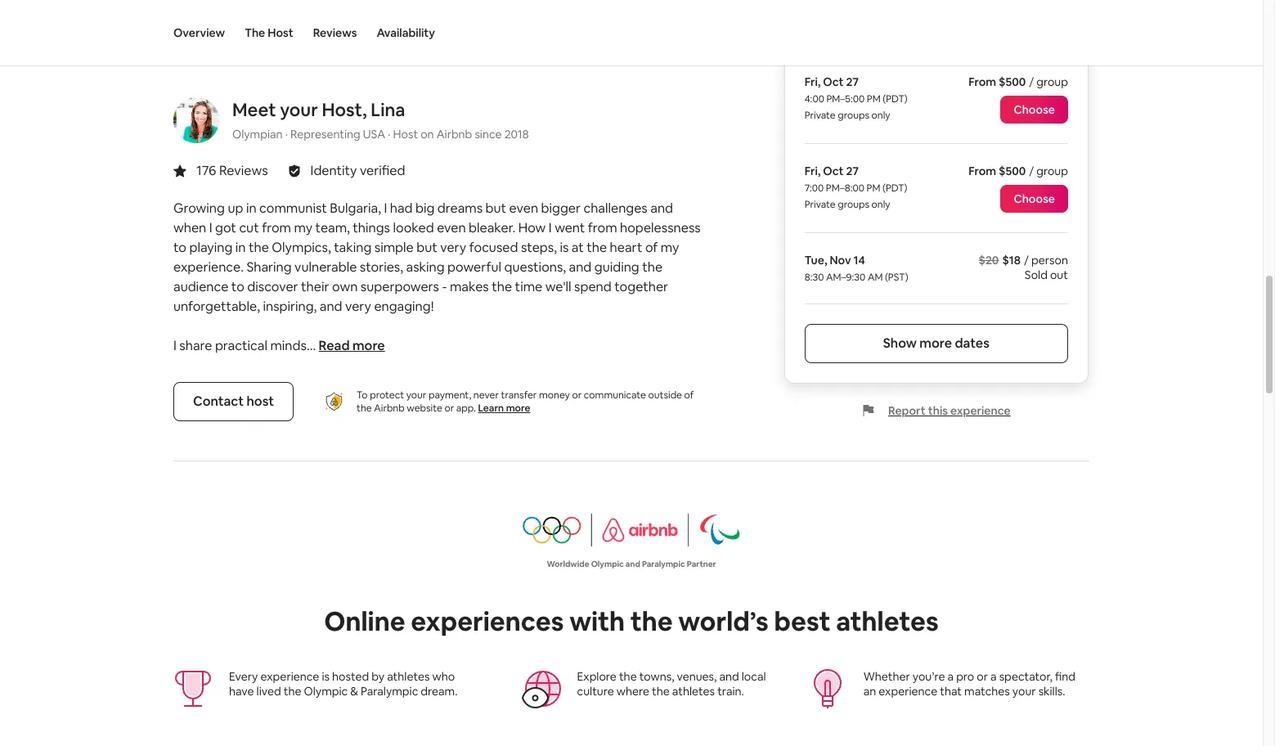 Task type: describe. For each thing, give the bounding box(es) containing it.
minds…
[[270, 337, 316, 354]]

choose for fri, oct 27 4:00 pm–5:00 pm (pdt) private groups only
[[1014, 102, 1055, 117]]

never
[[473, 389, 499, 402]]

an
[[864, 684, 876, 699]]

from for fri, oct 27 7:00 pm–8:00 pm (pdt) private groups only
[[969, 164, 996, 178]]

i share practical minds…
[[173, 337, 319, 354]]

pm for fri, oct 27 4:00 pm–5:00 pm (pdt) private groups only
[[867, 92, 881, 105]]

meet your host, lina olympian · representing usa · host on airbnb since 2018
[[232, 98, 529, 141]]

oct for fri, oct 27 4:00 pm–5:00 pm (pdt) private groups only
[[823, 74, 844, 89]]

report
[[888, 403, 926, 418]]

worldwide
[[547, 559, 589, 569]]

reviews button
[[313, 0, 357, 65]]

best
[[774, 604, 831, 638]]

groups for fri, oct 27 7:00 pm–8:00 pm (pdt) private groups only
[[838, 198, 870, 211]]

pm for fri, oct 27 7:00 pm–8:00 pm (pdt) private groups only
[[867, 182, 881, 195]]

show more dates
[[883, 335, 990, 352]]

went
[[555, 219, 585, 236]]

overview button
[[173, 0, 225, 65]]

athletes train.
[[672, 684, 744, 699]]

pm–5:00
[[827, 92, 865, 105]]

every experience is hosted by athletes who have lived the olympic & paralympic dream.
[[229, 669, 463, 699]]

person
[[1032, 253, 1068, 267]]

questions,
[[504, 258, 566, 276]]

1 from from the left
[[262, 219, 291, 236]]

report this experience button
[[862, 403, 1011, 418]]

the right 'with'
[[631, 604, 673, 638]]

pm–8:00
[[826, 182, 865, 195]]

cut
[[239, 219, 259, 236]]

1 vertical spatial in
[[235, 239, 246, 256]]

your inside meet your host, lina olympian · representing usa · host on airbnb since 2018
[[280, 98, 318, 121]]

whether you're a pro or a spectator, find an experience that matches your skills.
[[864, 669, 1076, 699]]

at
[[572, 239, 584, 256]]

up
[[228, 200, 243, 217]]

online experiences with the world's best athletes
[[324, 604, 939, 638]]

paralympic inside 'every experience is hosted by athletes who have lived the olympic & paralympic dream.'
[[361, 684, 418, 699]]

things
[[353, 219, 390, 236]]

(pdt) for fri, oct 27 7:00 pm–8:00 pm (pdt) private groups only
[[883, 182, 908, 195]]

0 vertical spatial to
[[173, 239, 186, 256]]

makes
[[450, 278, 489, 295]]

and up 'hopelessness'
[[651, 200, 673, 217]]

we'll
[[545, 278, 571, 295]]

am
[[868, 271, 883, 284]]

7:00
[[805, 182, 824, 195]]

tue,
[[805, 253, 827, 267]]

every
[[229, 669, 258, 684]]

experience inside 'every experience is hosted by athletes who have lived the olympic & paralympic dream.'
[[261, 669, 319, 684]]

27 for fri, oct 27 4:00 pm–5:00 pm (pdt) private groups only
[[846, 74, 859, 89]]

to protect your payment, never transfer money or communicate outside of the airbnb website or app.
[[357, 389, 694, 415]]

unforgettable,
[[173, 298, 260, 315]]

communicate
[[584, 389, 646, 402]]

learn more link
[[478, 402, 530, 415]]

big
[[416, 200, 435, 217]]

1 horizontal spatial my
[[661, 239, 679, 256]]

0 horizontal spatial or
[[445, 402, 454, 415]]

who
[[432, 669, 455, 684]]

0 vertical spatial but
[[486, 200, 506, 217]]

contact
[[193, 393, 244, 410]]

lina
[[371, 98, 405, 121]]

overview
[[173, 25, 225, 40]]

0 horizontal spatial reviews
[[219, 162, 268, 179]]

/ for fri, oct 27 7:00 pm–8:00 pm (pdt) private groups only
[[1029, 164, 1034, 178]]

host inside button
[[268, 25, 293, 40]]

focused
[[469, 239, 518, 256]]

nov
[[830, 253, 851, 267]]

2018
[[504, 127, 529, 141]]

the
[[245, 25, 265, 40]]

powerful
[[447, 258, 502, 276]]

group for fri, oct 27 7:00 pm–8:00 pm (pdt) private groups only
[[1037, 164, 1068, 178]]

i left share
[[173, 337, 177, 354]]

where
[[617, 684, 650, 699]]

the left towns, on the right bottom
[[619, 669, 637, 684]]

0 vertical spatial in
[[246, 200, 257, 217]]

have
[[229, 684, 254, 699]]

the up together on the top of page
[[642, 258, 663, 276]]

1 horizontal spatial to
[[231, 278, 244, 295]]

growing
[[173, 200, 225, 217]]

and up online experiences with the world's best athletes
[[626, 559, 640, 569]]

audience
[[173, 278, 228, 295]]

dreams
[[438, 200, 483, 217]]

more for read
[[353, 337, 385, 354]]

0 vertical spatial olympic
[[591, 559, 624, 569]]

olympic inside 'every experience is hosted by athletes who have lived the olympic & paralympic dream.'
[[304, 684, 348, 699]]

0 vertical spatial paralympic
[[642, 559, 685, 569]]

olympian
[[232, 127, 283, 141]]

more for learn
[[506, 402, 530, 415]]

i left had
[[384, 200, 387, 217]]

from for fri, oct 27 4:00 pm–5:00 pm (pdt) private groups only
[[969, 74, 996, 89]]

&
[[350, 684, 358, 699]]

sharing
[[247, 258, 292, 276]]

money
[[539, 389, 570, 402]]

only for fri, oct 27 7:00 pm–8:00 pm (pdt) private groups only
[[872, 198, 890, 211]]

athletes inside 'every experience is hosted by athletes who have lived the olympic & paralympic dream.'
[[387, 669, 430, 684]]

hopelessness
[[620, 219, 701, 236]]

0 vertical spatial my
[[294, 219, 313, 236]]

choose link for fri, oct 27 7:00 pm–8:00 pm (pdt) private groups only
[[1001, 185, 1068, 213]]

own
[[332, 278, 358, 295]]

fri, for fri, oct 27 4:00 pm–5:00 pm (pdt) private groups only
[[805, 74, 821, 89]]

1 horizontal spatial or
[[572, 389, 582, 402]]

fri, for fri, oct 27 7:00 pm–8:00 pm (pdt) private groups only
[[805, 164, 821, 178]]

is inside the growing up in communist bulgaria, i had big dreams but even bigger challenges and when i got cut from my team, things looked even bleaker. how i went from hopelessness to playing in the olympics, taking simple but very focused steps,  is at the heart of my experience. sharing vulnerable stories, asking powerful questions, and guiding the audience to discover their own superpowers - makes the time we'll spend together unforgettable, inspiring, and very engaging!
[[560, 239, 569, 256]]

$500 for fri, oct 27 7:00 pm–8:00 pm (pdt) private groups only
[[999, 164, 1026, 178]]

to
[[357, 389, 368, 402]]

local
[[742, 669, 766, 684]]

bulgaria,
[[330, 200, 381, 217]]

inspiring,
[[263, 298, 317, 315]]

am–9:30
[[826, 271, 866, 284]]

outside
[[648, 389, 682, 402]]

176
[[196, 162, 216, 179]]

the host button
[[245, 0, 293, 65]]

0 horizontal spatial but
[[417, 239, 437, 256]]

the right at
[[587, 239, 607, 256]]

show more dates link
[[805, 324, 1068, 363]]

host,
[[322, 98, 367, 121]]

fri, oct 27 7:00 pm–8:00 pm (pdt) private groups only
[[805, 164, 908, 211]]

from $500 / group for fri, oct 27 4:00 pm–5:00 pm (pdt) private groups only
[[969, 74, 1068, 89]]

2 · from the left
[[388, 127, 391, 141]]

meet
[[232, 98, 276, 121]]

had
[[390, 200, 413, 217]]

read
[[319, 337, 350, 354]]

that
[[940, 684, 962, 699]]

tue, nov 14 8:30 am–9:30 am (pst)
[[805, 253, 908, 284]]

by
[[372, 669, 385, 684]]

the inside 'every experience is hosted by athletes who have lived the olympic & paralympic dream.'
[[284, 684, 301, 699]]

the down cut on the left top of the page
[[249, 239, 269, 256]]

$20
[[979, 253, 999, 267]]

this
[[928, 403, 948, 418]]



Task type: vqa. For each thing, say whether or not it's contained in the screenshot.
'show more' button
no



Task type: locate. For each thing, give the bounding box(es) containing it.
the left website
[[357, 402, 372, 415]]

0 vertical spatial only
[[872, 109, 890, 122]]

0 horizontal spatial olympic
[[304, 684, 348, 699]]

0 horizontal spatial experience
[[261, 669, 319, 684]]

very up powerful
[[440, 239, 466, 256]]

sold
[[1025, 267, 1048, 282]]

0 horizontal spatial athletes
[[387, 669, 430, 684]]

1 vertical spatial (pdt)
[[883, 182, 908, 195]]

and inside explore the towns, venues, and local culture where the athletes train.
[[719, 669, 739, 684]]

1 oct from the top
[[823, 74, 844, 89]]

/ inside $20 $18 / person sold out
[[1024, 253, 1029, 267]]

27 for fri, oct 27 7:00 pm–8:00 pm (pdt) private groups only
[[846, 164, 859, 178]]

a right 'pro'
[[991, 669, 997, 684]]

(pdt) inside fri, oct 27 7:00 pm–8:00 pm (pdt) private groups only
[[883, 182, 908, 195]]

1 choose from the top
[[1014, 102, 1055, 117]]

of down 'hopelessness'
[[645, 239, 658, 256]]

groups inside fri, oct 27 7:00 pm–8:00 pm (pdt) private groups only
[[838, 198, 870, 211]]

the right lived
[[284, 684, 301, 699]]

but up asking
[[417, 239, 437, 256]]

spend
[[574, 278, 612, 295]]

experience
[[950, 403, 1011, 418], [261, 669, 319, 684], [879, 684, 938, 699]]

2 from $500 / group from the top
[[969, 164, 1068, 178]]

the right where
[[652, 684, 670, 699]]

got
[[215, 219, 236, 236]]

experiences
[[411, 604, 564, 638]]

1 horizontal spatial more
[[506, 402, 530, 415]]

1 groups from the top
[[838, 109, 870, 122]]

spectator,
[[999, 669, 1053, 684]]

0 vertical spatial private
[[805, 109, 836, 122]]

app.
[[456, 402, 476, 415]]

0 horizontal spatial your
[[280, 98, 318, 121]]

whether
[[864, 669, 910, 684]]

groups down pm–5:00
[[838, 109, 870, 122]]

choose
[[1014, 102, 1055, 117], [1014, 191, 1055, 206]]

olympic left "&"
[[304, 684, 348, 699]]

0 vertical spatial group
[[1037, 74, 1068, 89]]

from down communist
[[262, 219, 291, 236]]

oct inside fri, oct 27 7:00 pm–8:00 pm (pdt) private groups only
[[823, 164, 844, 178]]

engaging!
[[374, 298, 434, 315]]

choose link
[[1001, 96, 1068, 123], [1001, 185, 1068, 213]]

0 vertical spatial $500
[[999, 74, 1026, 89]]

2 groups from the top
[[838, 198, 870, 211]]

the left time
[[492, 278, 512, 295]]

27 inside fri, oct 27 4:00 pm–5:00 pm (pdt) private groups only
[[846, 74, 859, 89]]

and left local
[[719, 669, 739, 684]]

1 horizontal spatial paralympic
[[642, 559, 685, 569]]

even
[[509, 200, 538, 217], [437, 219, 466, 236]]

with
[[569, 604, 625, 638]]

1 from from the top
[[969, 74, 996, 89]]

world's
[[678, 604, 769, 638]]

olympic right worldwide
[[591, 559, 624, 569]]

1 vertical spatial $500
[[999, 164, 1026, 178]]

a left 'pro'
[[948, 669, 954, 684]]

pm right the pm–8:00
[[867, 182, 881, 195]]

i right how
[[549, 219, 552, 236]]

simple
[[374, 239, 414, 256]]

host
[[268, 25, 293, 40], [393, 127, 418, 141]]

$500 for fri, oct 27 4:00 pm–5:00 pm (pdt) private groups only
[[999, 74, 1026, 89]]

1 a from the left
[[948, 669, 954, 684]]

identity
[[310, 162, 357, 179]]

my down 'hopelessness'
[[661, 239, 679, 256]]

experience right every
[[261, 669, 319, 684]]

only for fri, oct 27 4:00 pm–5:00 pm (pdt) private groups only
[[872, 109, 890, 122]]

airbnb right on in the top left of the page
[[437, 127, 472, 141]]

(pdt) for fri, oct 27 4:00 pm–5:00 pm (pdt) private groups only
[[883, 92, 908, 105]]

groups for fri, oct 27 4:00 pm–5:00 pm (pdt) private groups only
[[838, 109, 870, 122]]

more right learn
[[506, 402, 530, 415]]

176 reviews
[[196, 162, 268, 179]]

bigger
[[541, 200, 581, 217]]

1 horizontal spatial of
[[684, 389, 694, 402]]

only up fri, oct 27 7:00 pm–8:00 pm (pdt) private groups only
[[872, 109, 890, 122]]

more inside button
[[353, 337, 385, 354]]

worldwide olympic and paralympic partner
[[547, 559, 716, 569]]

1 choose link from the top
[[1001, 96, 1068, 123]]

1 horizontal spatial ·
[[388, 127, 391, 141]]

even up how
[[509, 200, 538, 217]]

1 horizontal spatial host
[[393, 127, 418, 141]]

experience right this
[[950, 403, 1011, 418]]

learn
[[478, 402, 504, 415]]

-
[[442, 278, 447, 295]]

host
[[247, 393, 274, 410]]

athletes
[[836, 604, 939, 638], [387, 669, 430, 684]]

groups down the pm–8:00
[[838, 198, 870, 211]]

group for fri, oct 27 4:00 pm–5:00 pm (pdt) private groups only
[[1037, 74, 1068, 89]]

1 horizontal spatial but
[[486, 200, 506, 217]]

paralympic
[[642, 559, 685, 569], [361, 684, 418, 699]]

2 oct from the top
[[823, 164, 844, 178]]

host left on in the top left of the page
[[393, 127, 418, 141]]

0 horizontal spatial is
[[322, 669, 330, 684]]

1 vertical spatial from
[[969, 164, 996, 178]]

since
[[475, 127, 502, 141]]

reviews
[[313, 25, 357, 40], [219, 162, 268, 179]]

1 vertical spatial your
[[406, 389, 426, 402]]

availability button
[[377, 0, 435, 65]]

0 vertical spatial your
[[280, 98, 318, 121]]

in down cut on the left top of the page
[[235, 239, 246, 256]]

2 a from the left
[[991, 669, 997, 684]]

challenges
[[584, 200, 648, 217]]

you're
[[913, 669, 945, 684]]

14
[[854, 253, 865, 267]]

2 group from the top
[[1037, 164, 1068, 178]]

1 $500 from the top
[[999, 74, 1026, 89]]

0 vertical spatial /
[[1029, 74, 1034, 89]]

1 vertical spatial choose link
[[1001, 185, 1068, 213]]

1 horizontal spatial even
[[509, 200, 538, 217]]

2 from from the top
[[969, 164, 996, 178]]

reviews right the host
[[313, 25, 357, 40]]

verified
[[360, 162, 405, 179]]

website
[[407, 402, 442, 415]]

1 vertical spatial is
[[322, 669, 330, 684]]

choose for fri, oct 27 7:00 pm–8:00 pm (pdt) private groups only
[[1014, 191, 1055, 206]]

1 vertical spatial paralympic
[[361, 684, 418, 699]]

choose link for fri, oct 27 4:00 pm–5:00 pm (pdt) private groups only
[[1001, 96, 1068, 123]]

more right the read
[[353, 337, 385, 354]]

oct inside fri, oct 27 4:00 pm–5:00 pm (pdt) private groups only
[[823, 74, 844, 89]]

to up 'unforgettable,'
[[231, 278, 244, 295]]

2 $500 from the top
[[999, 164, 1026, 178]]

availability
[[377, 25, 435, 40]]

2 choose link from the top
[[1001, 185, 1068, 213]]

0 vertical spatial fri,
[[805, 74, 821, 89]]

from $500 / group for fri, oct 27 7:00 pm–8:00 pm (pdt) private groups only
[[969, 164, 1068, 178]]

more right 'show'
[[920, 335, 952, 352]]

in right up on the left of page
[[246, 200, 257, 217]]

hosted
[[332, 669, 369, 684]]

2 only from the top
[[872, 198, 890, 211]]

representing
[[290, 127, 360, 141]]

1 · from the left
[[285, 127, 288, 141]]

· right usa
[[388, 127, 391, 141]]

1 from $500 / group from the top
[[969, 74, 1068, 89]]

0 vertical spatial from $500 / group
[[969, 74, 1068, 89]]

experience.
[[173, 258, 244, 276]]

your inside to protect your payment, never transfer money or communicate outside of the airbnb website or app.
[[406, 389, 426, 402]]

2 private from the top
[[805, 198, 836, 211]]

1 vertical spatial olympic
[[304, 684, 348, 699]]

athletes up whether
[[836, 604, 939, 638]]

host inside meet your host, lina olympian · representing usa · host on airbnb since 2018
[[393, 127, 418, 141]]

1 horizontal spatial a
[[991, 669, 997, 684]]

1 vertical spatial groups
[[838, 198, 870, 211]]

share
[[179, 337, 212, 354]]

host right 'the'
[[268, 25, 293, 40]]

is inside 'every experience is hosted by athletes who have lived the olympic & paralympic dream.'
[[322, 669, 330, 684]]

airbnb inside meet your host, lina olympian · representing usa · host on airbnb since 2018
[[437, 127, 472, 141]]

experience right an
[[879, 684, 938, 699]]

guiding
[[595, 258, 639, 276]]

reviews right 176
[[219, 162, 268, 179]]

to
[[173, 239, 186, 256], [231, 278, 244, 295]]

1 vertical spatial only
[[872, 198, 890, 211]]

your right the protect
[[406, 389, 426, 402]]

1 only from the top
[[872, 109, 890, 122]]

1 vertical spatial my
[[661, 239, 679, 256]]

1 vertical spatial private
[[805, 198, 836, 211]]

1 horizontal spatial athletes
[[836, 604, 939, 638]]

more for show
[[920, 335, 952, 352]]

0 vertical spatial from
[[969, 74, 996, 89]]

1 27 from the top
[[846, 74, 859, 89]]

2 fri, from the top
[[805, 164, 821, 178]]

discover
[[247, 278, 298, 295]]

private down the 4:00
[[805, 109, 836, 122]]

0 horizontal spatial very
[[345, 298, 371, 315]]

2 (pdt) from the top
[[883, 182, 908, 195]]

0 horizontal spatial to
[[173, 239, 186, 256]]

online
[[324, 604, 405, 638]]

0 horizontal spatial my
[[294, 219, 313, 236]]

· right 'olympian'
[[285, 127, 288, 141]]

show
[[883, 335, 917, 352]]

0 vertical spatial airbnb
[[437, 127, 472, 141]]

1 pm from the top
[[867, 92, 881, 105]]

only
[[872, 109, 890, 122], [872, 198, 890, 211]]

even down the dreams
[[437, 219, 466, 236]]

0 vertical spatial of
[[645, 239, 658, 256]]

1 vertical spatial from $500 / group
[[969, 164, 1068, 178]]

1 horizontal spatial very
[[440, 239, 466, 256]]

very down own
[[345, 298, 371, 315]]

0 vertical spatial reviews
[[313, 25, 357, 40]]

2 choose from the top
[[1014, 191, 1055, 206]]

contact host
[[193, 393, 274, 410]]

1 vertical spatial choose
[[1014, 191, 1055, 206]]

1 vertical spatial 27
[[846, 164, 859, 178]]

but up 'bleaker.'
[[486, 200, 506, 217]]

2 pm from the top
[[867, 182, 881, 195]]

and down at
[[569, 258, 592, 276]]

27 up pm–5:00
[[846, 74, 859, 89]]

27 inside fri, oct 27 7:00 pm–8:00 pm (pdt) private groups only
[[846, 164, 859, 178]]

(pdt) right pm–5:00
[[883, 92, 908, 105]]

1 vertical spatial oct
[[823, 164, 844, 178]]

is left hosted
[[322, 669, 330, 684]]

or inside whether you're a pro or a spectator, find an experience that matches your skills.
[[977, 669, 988, 684]]

1 vertical spatial but
[[417, 239, 437, 256]]

airbnb right to
[[374, 402, 405, 415]]

matches
[[965, 684, 1010, 699]]

looked
[[393, 219, 434, 236]]

transfer
[[501, 389, 537, 402]]

(pdt)
[[883, 92, 908, 105], [883, 182, 908, 195]]

or left app.
[[445, 402, 454, 415]]

private inside fri, oct 27 4:00 pm–5:00 pm (pdt) private groups only
[[805, 109, 836, 122]]

1 private from the top
[[805, 109, 836, 122]]

0 vertical spatial choose
[[1014, 102, 1055, 117]]

usa
[[363, 127, 385, 141]]

learn more about the host, lina. image
[[173, 97, 219, 143], [173, 97, 219, 143]]

/ for fri, oct 27 4:00 pm–5:00 pm (pdt) private groups only
[[1029, 74, 1034, 89]]

when
[[173, 219, 206, 236]]

fri,
[[805, 74, 821, 89], [805, 164, 821, 178]]

from
[[262, 219, 291, 236], [588, 219, 617, 236]]

or right money
[[572, 389, 582, 402]]

1 vertical spatial pm
[[867, 182, 881, 195]]

only up tue, nov 14 8:30 am–9:30 am (pst)
[[872, 198, 890, 211]]

0 vertical spatial pm
[[867, 92, 881, 105]]

groups inside fri, oct 27 4:00 pm–5:00 pm (pdt) private groups only
[[838, 109, 870, 122]]

(pdt) inside fri, oct 27 4:00 pm–5:00 pm (pdt) private groups only
[[883, 92, 908, 105]]

and
[[651, 200, 673, 217], [569, 258, 592, 276], [320, 298, 342, 315], [626, 559, 640, 569], [719, 669, 739, 684]]

private for fri, oct 27 4:00 pm–5:00 pm (pdt) private groups only
[[805, 109, 836, 122]]

private down 7:00
[[805, 198, 836, 211]]

(pdt) right the pm–8:00
[[883, 182, 908, 195]]

and down own
[[320, 298, 342, 315]]

0 vertical spatial groups
[[838, 109, 870, 122]]

practical
[[215, 337, 267, 354]]

0 vertical spatial even
[[509, 200, 538, 217]]

1 vertical spatial fri,
[[805, 164, 821, 178]]

0 horizontal spatial of
[[645, 239, 658, 256]]

of inside to protect your payment, never transfer money or communicate outside of the airbnb website or app.
[[684, 389, 694, 402]]

0 vertical spatial is
[[560, 239, 569, 256]]

from down challenges
[[588, 219, 617, 236]]

1 horizontal spatial is
[[560, 239, 569, 256]]

olympics,
[[272, 239, 331, 256]]

lived
[[257, 684, 281, 699]]

how
[[518, 219, 546, 236]]

only inside fri, oct 27 4:00 pm–5:00 pm (pdt) private groups only
[[872, 109, 890, 122]]

airbnb inside to protect your payment, never transfer money or communicate outside of the airbnb website or app.
[[374, 402, 405, 415]]

2 vertical spatial /
[[1024, 253, 1029, 267]]

2 horizontal spatial more
[[920, 335, 952, 352]]

1 vertical spatial athletes
[[387, 669, 430, 684]]

2 horizontal spatial experience
[[950, 403, 1011, 418]]

contact host button
[[173, 382, 294, 421]]

private
[[805, 109, 836, 122], [805, 198, 836, 211]]

1 vertical spatial /
[[1029, 164, 1034, 178]]

to down when
[[173, 239, 186, 256]]

1 horizontal spatial your
[[406, 389, 426, 402]]

0 horizontal spatial a
[[948, 669, 954, 684]]

0 horizontal spatial even
[[437, 219, 466, 236]]

1 horizontal spatial experience
[[879, 684, 938, 699]]

playing
[[189, 239, 233, 256]]

venues,
[[677, 669, 717, 684]]

fri, inside fri, oct 27 4:00 pm–5:00 pm (pdt) private groups only
[[805, 74, 821, 89]]

2 27 from the top
[[846, 164, 859, 178]]

learn more
[[478, 402, 530, 415]]

taking
[[334, 239, 372, 256]]

oct up pm–5:00
[[823, 74, 844, 89]]

find
[[1055, 669, 1076, 684]]

pm inside fri, oct 27 4:00 pm–5:00 pm (pdt) private groups only
[[867, 92, 881, 105]]

is left at
[[560, 239, 569, 256]]

of inside the growing up in communist bulgaria, i had big dreams but even bigger challenges and when i got cut from my team, things looked even bleaker. how i went from hopelessness to playing in the olympics, taking simple but very focused steps,  is at the heart of my experience. sharing vulnerable stories, asking powerful questions, and guiding the audience to discover their own superpowers - makes the time we'll spend together unforgettable, inspiring, and very engaging!
[[645, 239, 658, 256]]

groups
[[838, 109, 870, 122], [838, 198, 870, 211]]

from $500 / group
[[969, 74, 1068, 89], [969, 164, 1068, 178]]

paralympic left partner
[[642, 559, 685, 569]]

fri, up the 4:00
[[805, 74, 821, 89]]

1 group from the top
[[1037, 74, 1068, 89]]

1 vertical spatial very
[[345, 298, 371, 315]]

1 horizontal spatial reviews
[[313, 25, 357, 40]]

explore
[[577, 669, 617, 684]]

the inside to protect your payment, never transfer money or communicate outside of the airbnb website or app.
[[357, 402, 372, 415]]

1 (pdt) from the top
[[883, 92, 908, 105]]

0 vertical spatial 27
[[846, 74, 859, 89]]

1 vertical spatial reviews
[[219, 162, 268, 179]]

on
[[421, 127, 434, 141]]

0 horizontal spatial from
[[262, 219, 291, 236]]

1 vertical spatial host
[[393, 127, 418, 141]]

together
[[615, 278, 668, 295]]

oct for fri, oct 27 7:00 pm–8:00 pm (pdt) private groups only
[[823, 164, 844, 178]]

0 vertical spatial (pdt)
[[883, 92, 908, 105]]

i
[[384, 200, 387, 217], [209, 219, 212, 236], [549, 219, 552, 236], [173, 337, 177, 354]]

oct up the pm–8:00
[[823, 164, 844, 178]]

0 horizontal spatial ·
[[285, 127, 288, 141]]

experience inside whether you're a pro or a spectator, find an experience that matches your skills.
[[879, 684, 938, 699]]

1 horizontal spatial airbnb
[[437, 127, 472, 141]]

2 from from the left
[[588, 219, 617, 236]]

identity verified
[[310, 162, 405, 179]]

1 vertical spatial of
[[684, 389, 694, 402]]

dream.
[[421, 684, 458, 699]]

paralympic right "&"
[[361, 684, 418, 699]]

private inside fri, oct 27 7:00 pm–8:00 pm (pdt) private groups only
[[805, 198, 836, 211]]

0 horizontal spatial airbnb
[[374, 402, 405, 415]]

0 vertical spatial host
[[268, 25, 293, 40]]

i left got
[[209, 219, 212, 236]]

0 vertical spatial athletes
[[836, 604, 939, 638]]

0 vertical spatial choose link
[[1001, 96, 1068, 123]]

0 horizontal spatial paralympic
[[361, 684, 418, 699]]

fri, up 7:00
[[805, 164, 821, 178]]

a
[[948, 669, 954, 684], [991, 669, 997, 684]]

group
[[1037, 74, 1068, 89], [1037, 164, 1068, 178]]

1 horizontal spatial from
[[588, 219, 617, 236]]

pm right pm–5:00
[[867, 92, 881, 105]]

1 vertical spatial to
[[231, 278, 244, 295]]

private for fri, oct 27 7:00 pm–8:00 pm (pdt) private groups only
[[805, 198, 836, 211]]

pm inside fri, oct 27 7:00 pm–8:00 pm (pdt) private groups only
[[867, 182, 881, 195]]

athletes right the by
[[387, 669, 430, 684]]

1 fri, from the top
[[805, 74, 821, 89]]

oct
[[823, 74, 844, 89], [823, 164, 844, 178]]

only inside fri, oct 27 7:00 pm–8:00 pm (pdt) private groups only
[[872, 198, 890, 211]]

0 vertical spatial oct
[[823, 74, 844, 89]]

of right outside
[[684, 389, 694, 402]]

or right 'pro'
[[977, 669, 988, 684]]

1 vertical spatial airbnb
[[374, 402, 405, 415]]

read more
[[319, 337, 385, 354]]

culture
[[577, 684, 614, 699]]

my up olympics, at the top of page
[[294, 219, 313, 236]]

1 vertical spatial even
[[437, 219, 466, 236]]

27 up the pm–8:00
[[846, 164, 859, 178]]

fri, inside fri, oct 27 7:00 pm–8:00 pm (pdt) private groups only
[[805, 164, 821, 178]]

0 horizontal spatial host
[[268, 25, 293, 40]]

0 vertical spatial very
[[440, 239, 466, 256]]

your up representing
[[280, 98, 318, 121]]



